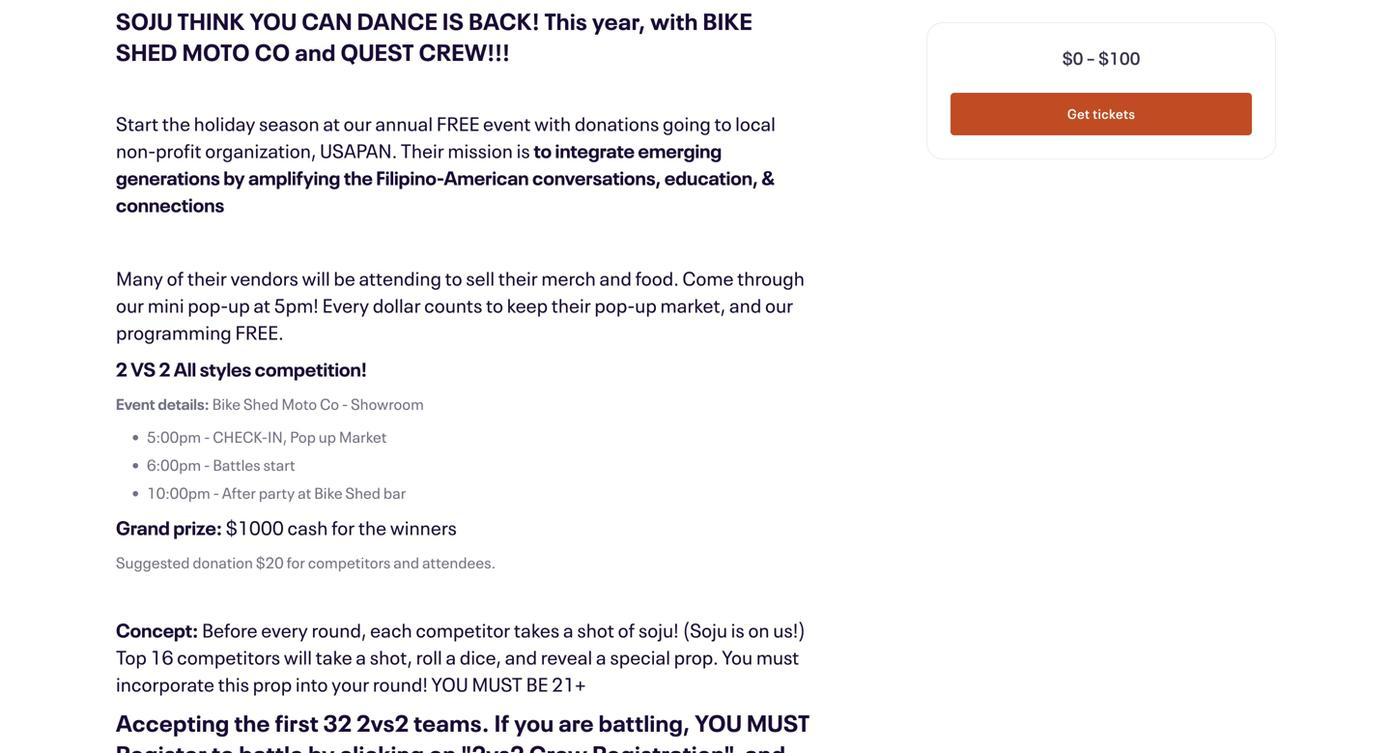 Task type: locate. For each thing, give the bounding box(es) containing it.
shot
[[577, 617, 615, 643]]

with for event
[[535, 111, 571, 136]]

1 vertical spatial competitors
[[177, 644, 280, 670]]

up up the free.
[[228, 293, 250, 318]]

the up battle
[[234, 708, 270, 738]]

the down 'usapan.' on the top
[[344, 165, 373, 191]]

bar
[[384, 483, 406, 503]]

$100
[[1099, 46, 1141, 70]]

up
[[228, 293, 250, 318], [635, 293, 657, 318], [319, 426, 336, 447]]

2 horizontal spatial you
[[695, 708, 743, 738]]

and left the food. at the top of the page
[[600, 266, 632, 291]]

0 vertical spatial bike
[[212, 394, 241, 414]]

attendees.
[[422, 552, 496, 573]]

in,
[[268, 426, 287, 447]]

competitor
[[416, 617, 511, 643]]

will inside many of their vendors will be attending to sell their merch and food. come through our mini pop-up at 5pm! every dollar counts to keep their pop-up market, and our programming free.
[[302, 266, 330, 291]]

1 vertical spatial must
[[747, 708, 810, 738]]

your
[[332, 672, 369, 697]]

and down winners
[[394, 552, 420, 573]]

0 vertical spatial shed
[[244, 394, 279, 414]]

winners
[[390, 515, 457, 541]]

2 vertical spatial at
[[298, 483, 312, 503]]

at right party
[[298, 483, 312, 503]]

pop-
[[188, 293, 228, 318], [595, 293, 635, 318]]

1 horizontal spatial is
[[731, 617, 745, 643]]

1 vertical spatial with
[[535, 111, 571, 136]]

generations
[[116, 165, 220, 191]]

at inside many of their vendors will be attending to sell their merch and food. come through our mini pop-up at 5pm! every dollar counts to keep their pop-up market, and our programming free.
[[254, 293, 271, 318]]

pop- down merch
[[595, 293, 635, 318]]

mini
[[148, 293, 184, 318]]

2 left all
[[159, 356, 170, 382]]

is inside start the holiday season at our annual free event with donations going to local non-profit organization, usapan. their mission is
[[517, 138, 530, 164]]

into
[[296, 672, 328, 697]]

soju!
[[639, 617, 679, 643]]

0 horizontal spatial with
[[535, 111, 571, 136]]

you
[[722, 644, 753, 670]]

you up co on the left of page
[[250, 6, 297, 36]]

of inside before every round, each competitor takes a shot of soju! (soju is on us!) top 16 competitors will take a shot, roll a dice, and reveal a special prop. you must incorporate this prop into your round! you must be 21+
[[618, 617, 635, 643]]

by
[[224, 165, 245, 191], [309, 739, 335, 753]]

and down through
[[730, 293, 762, 318]]

0 horizontal spatial our
[[116, 293, 144, 318]]

pop- right mini
[[188, 293, 228, 318]]

-
[[342, 394, 348, 414], [204, 426, 210, 447], [204, 455, 210, 475], [213, 483, 219, 503]]

will left be
[[302, 266, 330, 291]]

0 vertical spatial is
[[517, 138, 530, 164]]

0 horizontal spatial their
[[187, 266, 227, 291]]

soju
[[116, 6, 173, 36]]

crew!!!
[[419, 37, 511, 67]]

1 horizontal spatial 2
[[159, 356, 170, 382]]

be
[[526, 672, 548, 697]]

0 horizontal spatial at
[[254, 293, 271, 318]]

to down sell
[[486, 293, 504, 318]]

to left local
[[715, 111, 732, 136]]

1 vertical spatial shed
[[346, 483, 381, 503]]

our up 'usapan.' on the top
[[344, 111, 372, 136]]

with
[[651, 6, 699, 36], [535, 111, 571, 136]]

up down the food. at the top of the page
[[635, 293, 657, 318]]

0 horizontal spatial on
[[429, 739, 457, 753]]

shed
[[244, 394, 279, 414], [346, 483, 381, 503]]

to left 'integrate'
[[534, 138, 552, 164]]

0 horizontal spatial up
[[228, 293, 250, 318]]

top
[[116, 644, 147, 670]]

will
[[302, 266, 330, 291], [284, 644, 312, 670]]

2 horizontal spatial up
[[635, 293, 657, 318]]

0 horizontal spatial by
[[224, 165, 245, 191]]

by down organization,
[[224, 165, 245, 191]]

our down 'many'
[[116, 293, 144, 318]]

0 vertical spatial of
[[167, 266, 184, 291]]

the inside 'accepting the first 32 2vs2 teams. if you are battling, you must register to battle by clicking on "2vs2 crew registration", an'
[[234, 708, 270, 738]]

every
[[261, 617, 308, 643]]

you inside before every round, each competitor takes a shot of soju! (soju is on us!) top 16 competitors will take a shot, roll a dice, and reveal a special prop. you must incorporate this prop into your round! you must be 21+
[[432, 672, 469, 697]]

5:00pm
[[147, 426, 201, 447]]

1 vertical spatial by
[[309, 739, 335, 753]]

is inside before every round, each competitor takes a shot of soju! (soju is on us!) top 16 competitors will take a shot, roll a dice, and reveal a special prop. you must incorporate this prop into your round! you must be 21+
[[731, 617, 745, 643]]

soju think you can dance is back! this year, with bike shed moto co and quest crew!!!
[[116, 6, 753, 67]]

many of their vendors will be attending to sell their merch and food. come through our mini pop-up at 5pm! every dollar counts to keep their pop-up market, and our programming free.
[[116, 266, 805, 345]]

mission
[[448, 138, 513, 164]]

1 pop- from the left
[[188, 293, 228, 318]]

to integrate emerging generations by amplifying the filipino-american conversations, education, & connections
[[116, 138, 775, 218]]

you down the roll
[[432, 672, 469, 697]]

1 horizontal spatial by
[[309, 739, 335, 753]]

you up registration",
[[695, 708, 743, 738]]

1 vertical spatial at
[[254, 293, 271, 318]]

competitors inside before every round, each competitor takes a shot of soju! (soju is on us!) top 16 competitors will take a shot, roll a dice, and reveal a special prop. you must incorporate this prop into your round! you must be 21+
[[177, 644, 280, 670]]

competition!
[[255, 356, 367, 382]]

0 vertical spatial will
[[302, 266, 330, 291]]

at down vendors
[[254, 293, 271, 318]]

at up 'usapan.' on the top
[[323, 111, 340, 136]]

$0 – $100
[[1063, 46, 1141, 70]]

bike
[[212, 394, 241, 414], [314, 483, 343, 503]]

on left us!)
[[749, 617, 770, 643]]

bike up cash
[[314, 483, 343, 503]]

5pm!
[[274, 293, 319, 318]]

of up mini
[[167, 266, 184, 291]]

1 horizontal spatial on
[[749, 617, 770, 643]]

0 vertical spatial with
[[651, 6, 699, 36]]

1 vertical spatial bike
[[314, 483, 343, 503]]

1 vertical spatial you
[[432, 672, 469, 697]]

competitors down before
[[177, 644, 280, 670]]

0 horizontal spatial of
[[167, 266, 184, 291]]

of up "special"
[[618, 617, 635, 643]]

with left bike
[[651, 6, 699, 36]]

by down 32
[[309, 739, 335, 753]]

0 vertical spatial for
[[332, 515, 355, 541]]

1 horizontal spatial must
[[747, 708, 810, 738]]

1 horizontal spatial with
[[651, 6, 699, 36]]

quest
[[341, 37, 414, 67]]

all
[[174, 356, 196, 382]]

1 horizontal spatial of
[[618, 617, 635, 643]]

1 horizontal spatial bike
[[314, 483, 343, 503]]

showroom
[[351, 394, 424, 414]]

0 vertical spatial by
[[224, 165, 245, 191]]

for right cash
[[332, 515, 355, 541]]

0 horizontal spatial shed
[[244, 394, 279, 414]]

1 horizontal spatial shed
[[346, 483, 381, 503]]

a right 'take' in the left bottom of the page
[[356, 644, 366, 670]]

shed up in,
[[244, 394, 279, 414]]

$1000
[[226, 515, 284, 541]]

grand prize: $1000 cash for the winners
[[116, 515, 457, 541]]

prop.
[[674, 644, 719, 670]]

merch
[[542, 266, 596, 291]]

their down merch
[[552, 293, 591, 318]]

5:00pm - check-in, pop up market 6:00pm - battles start 10:00pm - after party at bike shed bar
[[147, 426, 406, 503]]

their left vendors
[[187, 266, 227, 291]]

you inside "soju think you can dance is back! this year, with bike shed moto co and quest crew!!!"
[[250, 6, 297, 36]]

connections
[[116, 192, 224, 218]]

is up you
[[731, 617, 745, 643]]

2 left vs at the left of page
[[116, 356, 127, 382]]

concept:
[[116, 617, 198, 643]]

market
[[339, 426, 387, 447]]

1 vertical spatial is
[[731, 617, 745, 643]]

on down teams.
[[429, 739, 457, 753]]

profit
[[156, 138, 202, 164]]

of
[[167, 266, 184, 291], [618, 617, 635, 643]]

of inside many of their vendors will be attending to sell their merch and food. come through our mini pop-up at 5pm! every dollar counts to keep their pop-up market, and our programming free.
[[167, 266, 184, 291]]

battling,
[[599, 708, 691, 738]]

and down takes
[[505, 644, 538, 670]]

1 horizontal spatial our
[[344, 111, 372, 136]]

american
[[444, 165, 529, 191]]

our down through
[[766, 293, 794, 318]]

0 horizontal spatial must
[[472, 672, 523, 697]]

is
[[517, 138, 530, 164], [731, 617, 745, 643]]

must down must
[[747, 708, 810, 738]]

0 vertical spatial you
[[250, 6, 297, 36]]

and down can
[[295, 37, 336, 67]]

1 vertical spatial of
[[618, 617, 635, 643]]

2 horizontal spatial their
[[552, 293, 591, 318]]

1 horizontal spatial at
[[298, 483, 312, 503]]

0 horizontal spatial pop-
[[188, 293, 228, 318]]

with right 'event'
[[535, 111, 571, 136]]

must down dice,
[[472, 672, 523, 697]]

0 horizontal spatial 2
[[116, 356, 127, 382]]

their up keep
[[499, 266, 538, 291]]

will down every
[[284, 644, 312, 670]]

0 horizontal spatial you
[[250, 6, 297, 36]]

this
[[545, 6, 588, 36]]

competitors down cash
[[308, 552, 391, 573]]

- left after
[[213, 483, 219, 503]]

our
[[344, 111, 372, 136], [116, 293, 144, 318], [766, 293, 794, 318]]

0 vertical spatial on
[[749, 617, 770, 643]]

0 vertical spatial must
[[472, 672, 523, 697]]

2 horizontal spatial at
[[323, 111, 340, 136]]

1 vertical spatial on
[[429, 739, 457, 753]]

$0
[[1063, 46, 1084, 70]]

market,
[[661, 293, 726, 318]]

vs
[[131, 356, 156, 382]]

shed left bar on the left of page
[[346, 483, 381, 503]]

0 vertical spatial at
[[323, 111, 340, 136]]

0 horizontal spatial for
[[287, 552, 305, 573]]

for right $20
[[287, 552, 305, 573]]

1 horizontal spatial competitors
[[308, 552, 391, 573]]

with for year,
[[651, 6, 699, 36]]

tickets
[[1093, 105, 1136, 123]]

with inside "soju think you can dance is back! this year, with bike shed moto co and quest crew!!!"
[[651, 6, 699, 36]]

bike down styles
[[212, 394, 241, 414]]

a
[[563, 617, 574, 643], [356, 644, 366, 670], [446, 644, 456, 670], [596, 644, 607, 670]]

up right pop
[[319, 426, 336, 447]]

2
[[116, 356, 127, 382], [159, 356, 170, 382]]

must
[[472, 672, 523, 697], [747, 708, 810, 738]]

with inside start the holiday season at our annual free event with donations going to local non-profit organization, usapan. their mission is
[[535, 111, 571, 136]]

0 horizontal spatial bike
[[212, 394, 241, 414]]

to left battle
[[212, 739, 235, 753]]

to inside start the holiday season at our annual free event with donations going to local non-profit organization, usapan. their mission is
[[715, 111, 732, 136]]

on inside 'accepting the first 32 2vs2 teams. if you are battling, you must register to battle by clicking on "2vs2 crew registration", an'
[[429, 739, 457, 753]]

conversations,
[[533, 165, 661, 191]]

the inside start the holiday season at our annual free event with donations going to local non-profit organization, usapan. their mission is
[[162, 111, 190, 136]]

2 2 from the left
[[159, 356, 170, 382]]

1 horizontal spatial for
[[332, 515, 355, 541]]

the
[[162, 111, 190, 136], [344, 165, 373, 191], [358, 515, 387, 541], [234, 708, 270, 738]]

you inside 'accepting the first 32 2vs2 teams. if you are battling, you must register to battle by clicking on "2vs2 crew registration", an'
[[695, 708, 743, 738]]

0 horizontal spatial is
[[517, 138, 530, 164]]

1 horizontal spatial up
[[319, 426, 336, 447]]

1 horizontal spatial you
[[432, 672, 469, 697]]

details:
[[158, 394, 209, 414]]

food.
[[636, 266, 679, 291]]

is down 'event'
[[517, 138, 530, 164]]

1 vertical spatial will
[[284, 644, 312, 670]]

the up profit
[[162, 111, 190, 136]]

2 vertical spatial you
[[695, 708, 743, 738]]

1 horizontal spatial pop-
[[595, 293, 635, 318]]

2 horizontal spatial our
[[766, 293, 794, 318]]

event details: bike shed moto co - showroom
[[116, 394, 424, 414]]

0 horizontal spatial competitors
[[177, 644, 280, 670]]

battles
[[213, 455, 261, 475]]

a right the roll
[[446, 644, 456, 670]]



Task type: describe. For each thing, give the bounding box(es) containing it.
cash
[[288, 515, 328, 541]]

must inside 'accepting the first 32 2vs2 teams. if you are battling, you must register to battle by clicking on "2vs2 crew registration", an'
[[747, 708, 810, 738]]

moto
[[182, 37, 250, 67]]

a up reveal
[[563, 617, 574, 643]]

come
[[683, 266, 734, 291]]

"2vs2
[[461, 739, 525, 753]]

by inside 'accepting the first 32 2vs2 teams. if you are battling, you must register to battle by clicking on "2vs2 crew registration", an'
[[309, 739, 335, 753]]

pop
[[290, 426, 316, 447]]

the down bar on the left of page
[[358, 515, 387, 541]]

and inside before every round, each competitor takes a shot of soju! (soju is on us!) top 16 competitors will take a shot, roll a dice, and reveal a special prop. you must incorporate this prop into your round! you must be 21+
[[505, 644, 538, 670]]

reveal
[[541, 644, 593, 670]]

usapan.
[[320, 138, 397, 164]]

vendors
[[231, 266, 299, 291]]

bike
[[703, 6, 753, 36]]

must inside before every round, each competitor takes a shot of soju! (soju is on us!) top 16 competitors will take a shot, roll a dice, and reveal a special prop. you must incorporate this prop into your round! you must be 21+
[[472, 672, 523, 697]]

to inside 'accepting the first 32 2vs2 teams. if you are battling, you must register to battle by clicking on "2vs2 crew registration", an'
[[212, 739, 235, 753]]

will inside before every round, each competitor takes a shot of soju! (soju is on us!) top 16 competitors will take a shot, roll a dice, and reveal a special prop. you must incorporate this prop into your round! you must be 21+
[[284, 644, 312, 670]]

start
[[263, 455, 295, 475]]

21+
[[552, 672, 586, 697]]

education,
[[665, 165, 758, 191]]

season
[[259, 111, 320, 136]]

to inside the to integrate emerging generations by amplifying the filipino-american conversations, education, & connections
[[534, 138, 552, 164]]

prop
[[253, 672, 292, 697]]

free.
[[235, 320, 284, 345]]

before
[[202, 617, 258, 643]]

register
[[116, 739, 207, 753]]

–
[[1087, 46, 1096, 70]]

can
[[302, 6, 353, 36]]

think
[[178, 6, 245, 36]]

be
[[334, 266, 356, 291]]

(soju
[[683, 617, 728, 643]]

1 vertical spatial for
[[287, 552, 305, 573]]

1 2 from the left
[[116, 356, 127, 382]]

by inside the to integrate emerging generations by amplifying the filipino-american conversations, education, & connections
[[224, 165, 245, 191]]

registration",
[[593, 739, 741, 753]]

- right co
[[342, 394, 348, 414]]

shed inside 5:00pm - check-in, pop up market 6:00pm - battles start 10:00pm - after party at bike shed bar
[[346, 483, 381, 503]]

round!
[[373, 672, 428, 697]]

co
[[320, 394, 339, 414]]

on inside before every round, each competitor takes a shot of soju! (soju is on us!) top 16 competitors will take a shot, roll a dice, and reveal a special prop. you must incorporate this prop into your round! you must be 21+
[[749, 617, 770, 643]]

suggested donation $20 for competitors and attendees.
[[116, 552, 496, 573]]

2 pop- from the left
[[595, 293, 635, 318]]

up inside 5:00pm - check-in, pop up market 6:00pm - battles start 10:00pm - after party at bike shed bar
[[319, 426, 336, 447]]

- left battles
[[204, 455, 210, 475]]

32
[[324, 708, 352, 738]]

donations
[[575, 111, 660, 136]]

at inside 5:00pm - check-in, pop up market 6:00pm - battles start 10:00pm - after party at bike shed bar
[[298, 483, 312, 503]]

accepting the first 32 2vs2 teams. if you are battling, you must register to battle by clicking on "2vs2 crew registration", an
[[116, 708, 810, 753]]

- right 5:00pm
[[204, 426, 210, 447]]

dice,
[[460, 644, 502, 670]]

0 vertical spatial competitors
[[308, 552, 391, 573]]

us!)
[[774, 617, 806, 643]]

shed
[[116, 37, 178, 67]]

every
[[322, 293, 369, 318]]

teams.
[[414, 708, 490, 738]]

to left sell
[[445, 266, 463, 291]]

grand
[[116, 515, 170, 541]]

get tickets button
[[951, 93, 1253, 135]]

get tickets
[[1068, 105, 1136, 123]]

get
[[1068, 105, 1091, 123]]

integrate
[[556, 138, 635, 164]]

this
[[218, 672, 249, 697]]

and inside "soju think you can dance is back! this year, with bike shed moto co and quest crew!!!"
[[295, 37, 336, 67]]

filipino-
[[376, 165, 444, 191]]

10:00pm
[[147, 483, 211, 503]]

shot,
[[370, 644, 413, 670]]

amplifying
[[248, 165, 341, 191]]

must
[[757, 644, 800, 670]]

non-
[[116, 138, 156, 164]]

free
[[437, 111, 480, 136]]

event
[[483, 111, 531, 136]]

event
[[116, 394, 155, 414]]

the inside the to integrate emerging generations by amplifying the filipino-american conversations, education, & connections
[[344, 165, 373, 191]]

dollar
[[373, 293, 421, 318]]

takes
[[514, 617, 560, 643]]

incorporate
[[116, 672, 215, 697]]

counts
[[425, 293, 483, 318]]

co
[[255, 37, 291, 67]]

2 vs 2 all styles competition!
[[116, 356, 367, 382]]

bike inside 5:00pm - check-in, pop up market 6:00pm - battles start 10:00pm - after party at bike shed bar
[[314, 483, 343, 503]]

$20
[[256, 552, 284, 573]]

our inside start the holiday season at our annual free event with donations going to local non-profit organization, usapan. their mission is
[[344, 111, 372, 136]]

clicking
[[340, 739, 425, 753]]

start the holiday season at our annual free event with donations going to local non-profit organization, usapan. their mission is
[[116, 111, 776, 164]]

accepting
[[116, 708, 230, 738]]

many
[[116, 266, 163, 291]]

check-
[[213, 426, 268, 447]]

crew
[[529, 739, 588, 753]]

moto
[[282, 394, 317, 414]]

their
[[401, 138, 444, 164]]

first
[[275, 708, 319, 738]]

you
[[515, 708, 554, 738]]

a down shot
[[596, 644, 607, 670]]

at inside start the holiday season at our annual free event with donations going to local non-profit organization, usapan. their mission is
[[323, 111, 340, 136]]

through
[[738, 266, 805, 291]]

before every round, each competitor takes a shot of soju! (soju is on us!) top 16 competitors will take a shot, roll a dice, and reveal a special prop. you must incorporate this prop into your round! you must be 21+
[[116, 617, 806, 697]]

1 horizontal spatial their
[[499, 266, 538, 291]]

attending
[[359, 266, 442, 291]]

year,
[[593, 6, 646, 36]]

going
[[663, 111, 711, 136]]

local
[[736, 111, 776, 136]]

is
[[443, 6, 464, 36]]

programming
[[116, 320, 232, 345]]

keep
[[507, 293, 548, 318]]

party
[[259, 483, 295, 503]]

are
[[559, 708, 594, 738]]

roll
[[416, 644, 442, 670]]

16
[[150, 644, 174, 670]]



Task type: vqa. For each thing, say whether or not it's contained in the screenshot.
Find Events
no



